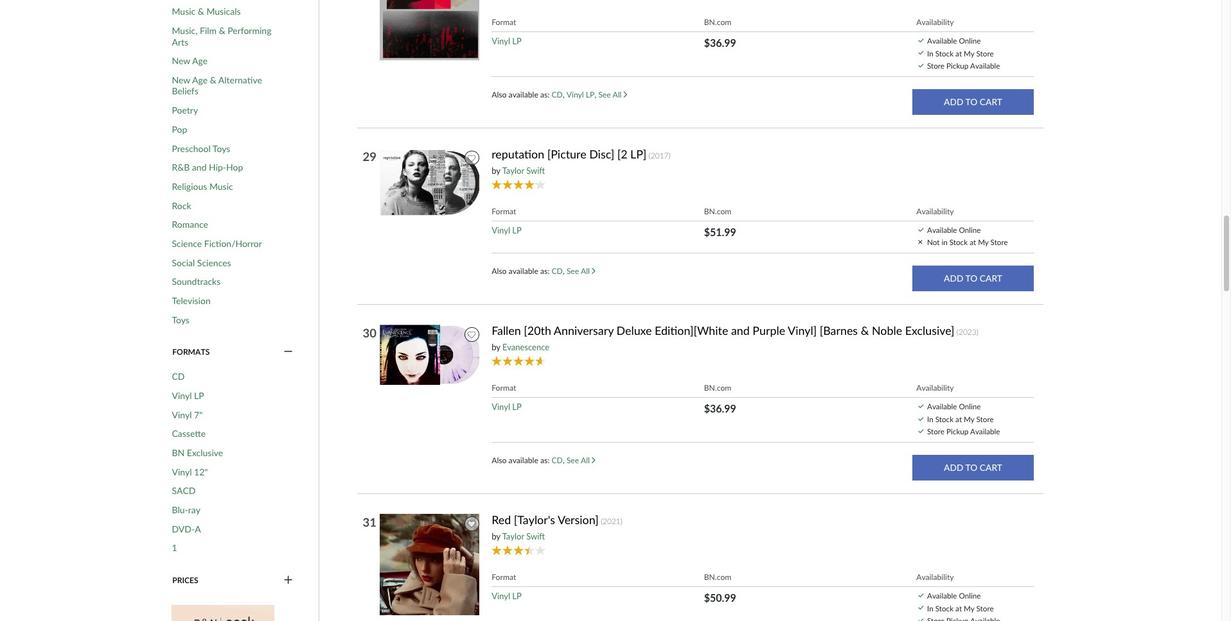 Task type: describe. For each thing, give the bounding box(es) containing it.
toys link
[[172, 315, 189, 326]]

(2021)
[[601, 517, 623, 527]]

1 in from the top
[[927, 49, 933, 58]]

check image for $50.99
[[918, 594, 924, 598]]

music, film & performing arts link
[[172, 25, 278, 48]]

see all link for anniversary
[[567, 456, 595, 466]]

vinyl lp for 31
[[492, 592, 522, 602]]

religious music
[[172, 181, 233, 192]]

new age
[[172, 55, 208, 66]]

music & musicals link
[[172, 6, 241, 17]]

available for fallen
[[509, 456, 538, 466]]

fallen [20th anniversary deluxe edition][white and purple vinyl] [barnes & noble exclusive] link
[[492, 324, 955, 338]]

available for reputation
[[509, 267, 538, 277]]

preschool
[[172, 143, 211, 154]]

1 in stock at my store from the top
[[927, 49, 994, 58]]

by inside red [taylor's version] (2021) by taylor swift
[[492, 532, 500, 542]]

deluxe
[[617, 324, 652, 338]]

evanescence link
[[502, 343, 549, 353]]

0 horizontal spatial music
[[172, 6, 196, 17]]

stock for first $36.99 link from the bottom
[[935, 415, 954, 424]]

fiction/horror
[[204, 238, 262, 249]]

blu-ray
[[172, 505, 200, 516]]

format for reputation [picture disc] [2 lp]
[[492, 207, 516, 216]]

preschool toys
[[172, 143, 230, 154]]

1 also from the top
[[492, 90, 507, 100]]

available online for reputation [picture disc] [2 lp]
[[927, 225, 981, 234]]

see all link for disc]
[[567, 267, 595, 277]]

romance
[[172, 219, 208, 230]]

[20th
[[524, 324, 551, 338]]

cassette
[[172, 429, 206, 440]]

1 $36.99 from the top
[[704, 37, 736, 49]]

, up [picture
[[563, 90, 565, 100]]

stock for $50.99 link
[[935, 604, 954, 613]]

anniversary
[[554, 324, 614, 338]]

availability for reputation [picture disc] [2 lp]
[[916, 207, 954, 216]]

right image
[[592, 458, 595, 465]]

red [taylor's version] (2021) by taylor swift
[[492, 513, 623, 542]]

format for fallen [20th anniversary deluxe edition][white and purple vinyl] [barnes & noble exclusive]
[[492, 384, 516, 393]]

see all for disc]
[[567, 267, 592, 277]]

sciences
[[197, 257, 231, 268]]

1 bn.com from the top
[[704, 17, 731, 27]]

also available as: cd , for reputation
[[492, 267, 567, 277]]

lp]
[[630, 147, 647, 161]]

0 vertical spatial see all
[[598, 90, 624, 100]]

store for 1st $36.99 link from the top of the page
[[927, 61, 945, 70]]

new for new age & alternative beliefs
[[172, 75, 190, 85]]

store pickup available for first $36.99 link from the bottom
[[927, 427, 1000, 436]]

as: for [20th
[[540, 456, 550, 466]]

r&b and hip-hop
[[172, 162, 243, 173]]

2 $36.99 link from the top
[[704, 403, 736, 415]]

also for reputation
[[492, 267, 507, 277]]

store pickup available for 1st $36.99 link from the top of the page
[[927, 61, 1000, 70]]

online for red [taylor's version]
[[959, 592, 981, 601]]

$51.99
[[704, 226, 736, 238]]

formats button
[[172, 347, 294, 358]]

in stock at my store for red [taylor's version]
[[927, 604, 994, 613]]

new age & alternative beliefs link
[[172, 75, 278, 97]]

stock for 1st $36.99 link from the top of the page
[[935, 49, 954, 58]]

at for 1st $36.99 link from the top of the page
[[955, 49, 962, 58]]

science fiction/horror link
[[172, 238, 262, 250]]

$50.99 link
[[704, 592, 736, 605]]

swift inside reputation [picture disc] [2 lp] (2017) by taylor swift
[[526, 166, 545, 176]]

disc]
[[589, 147, 614, 161]]

rock
[[172, 200, 191, 211]]

7"
[[194, 410, 203, 421]]

bn.com for reputation [picture disc] [2 lp]
[[704, 207, 731, 216]]

by inside fallen [20th anniversary deluxe edition][white and purple vinyl] [barnes & noble exclusive] (2023) by evanescence
[[492, 343, 500, 353]]

all for anniversary
[[581, 456, 590, 466]]

[barnes
[[820, 324, 858, 338]]

0 vertical spatial all
[[613, 90, 622, 100]]

0 horizontal spatial right image
[[592, 268, 595, 275]]

bn exclusive
[[172, 448, 223, 459]]

1 $36.99 link from the top
[[704, 37, 736, 49]]

alternative
[[218, 75, 262, 85]]

not in stock at my store
[[927, 238, 1008, 247]]

vinyl inside vinyl 7" link
[[172, 410, 192, 421]]

1
[[172, 543, 177, 554]]

check image for $36.99
[[918, 38, 924, 42]]

soundtracks
[[172, 276, 221, 287]]

reputation [picture disc] [2 lp] (2017) by taylor swift
[[492, 147, 671, 176]]

in
[[942, 238, 948, 247]]

& up film
[[198, 6, 204, 17]]

available online for red [taylor's version]
[[927, 592, 981, 601]]

2 check image from the top
[[918, 64, 924, 68]]

film
[[200, 25, 217, 36]]

age for new age
[[192, 55, 208, 66]]

1 horizontal spatial music
[[209, 181, 233, 192]]

science fiction/horror
[[172, 238, 262, 249]]

blu-ray link
[[172, 505, 200, 516]]

music,
[[172, 25, 198, 36]]

1 link
[[172, 543, 177, 554]]

fallen
[[492, 324, 521, 338]]

vinyl 7" link
[[172, 410, 203, 421]]

1 online from the top
[[959, 36, 981, 45]]

0 vertical spatial see all link
[[598, 90, 627, 100]]

new age & alternative beliefs
[[172, 75, 262, 97]]

fallen [20th anniversary deluxe edition][white and purple vinyl] [barnes & noble exclusive] (2023) by evanescence
[[492, 324, 978, 353]]

bn.com for red [taylor's version]
[[704, 573, 731, 583]]

30
[[363, 326, 376, 341]]

exclusive]
[[905, 324, 955, 338]]

vinyl 12" link
[[172, 467, 208, 478]]

$50.99
[[704, 592, 736, 605]]

1 as: from the top
[[540, 90, 550, 100]]

noble
[[872, 324, 902, 338]]

1 format from the top
[[492, 17, 516, 27]]

check image for $51.99
[[918, 228, 924, 232]]

also available as: cd , for fallen
[[492, 456, 567, 466]]

reputation
[[492, 147, 544, 161]]

in stock at my store for fallen [20th anniversary deluxe edition][white and purple vinyl] [barnes & noble exclusive]
[[927, 415, 994, 424]]

, up anniversary
[[563, 267, 565, 277]]

taylor swift link for reputation [picture disc] [2 lp]
[[502, 166, 545, 176]]

television
[[172, 295, 211, 306]]

vinyl lp for 30
[[492, 402, 522, 413]]

format for red [taylor's version]
[[492, 573, 516, 583]]

1 available online from the top
[[927, 36, 981, 45]]

advertisement element
[[172, 606, 275, 622]]

new for new age
[[172, 55, 190, 66]]

see for anniversary
[[567, 456, 579, 466]]

preschool toys link
[[172, 143, 230, 154]]

[picture
[[547, 147, 586, 161]]

vinyl 12"
[[172, 467, 208, 478]]

(2023)
[[957, 328, 978, 337]]

$51.99 link
[[704, 226, 736, 238]]

fallen [20th anniversary deluxe edition][white and purple vinyl] [barnes & noble exclusive] image
[[379, 325, 482, 386]]

red
[[492, 513, 511, 527]]

arts
[[172, 36, 188, 47]]



Task type: locate. For each thing, give the bounding box(es) containing it.
by down "reputation"
[[492, 166, 500, 176]]

2 availability from the top
[[916, 207, 954, 216]]

[2
[[617, 147, 627, 161]]

0 vertical spatial swift
[[526, 166, 545, 176]]

taylor down "reputation"
[[502, 166, 524, 176]]

toys up hip-
[[213, 143, 230, 154]]

new inside new age link
[[172, 55, 190, 66]]

0 vertical spatial $36.99
[[704, 37, 736, 49]]

2 in from the top
[[927, 415, 933, 424]]

and inside fallen [20th anniversary deluxe edition][white and purple vinyl] [barnes & noble exclusive] (2023) by evanescence
[[731, 324, 750, 338]]

, up disc]
[[595, 90, 596, 100]]

1 vertical spatial taylor swift link
[[502, 532, 545, 542]]

my store
[[964, 49, 994, 58], [978, 238, 1008, 247], [964, 415, 994, 424], [964, 604, 994, 613]]

vinyl inside vinyl 12" link
[[172, 467, 192, 478]]

swift down '[taylor's'
[[526, 532, 545, 542]]

2 store pickup available from the top
[[927, 427, 1000, 436]]

age for new age & alternative beliefs
[[192, 75, 208, 85]]

age up new age & alternative beliefs
[[192, 55, 208, 66]]

(2017)
[[649, 151, 671, 160]]

beliefs
[[172, 86, 198, 97]]

availability
[[916, 17, 954, 27], [916, 207, 954, 216], [916, 384, 954, 393], [916, 573, 954, 583]]

social
[[172, 257, 195, 268]]

2 in stock at my store from the top
[[927, 415, 994, 424]]

right image
[[624, 91, 627, 98], [592, 268, 595, 275]]

religious music link
[[172, 181, 233, 192]]

0 vertical spatial also available as: cd ,
[[492, 267, 567, 277]]

1 vertical spatial all
[[581, 267, 590, 277]]

1 vertical spatial by
[[492, 343, 500, 353]]

3 as: from the top
[[540, 456, 550, 466]]

2 available from the top
[[509, 267, 538, 277]]

plus image
[[284, 575, 293, 587]]

2 taylor swift link from the top
[[502, 532, 545, 542]]

1 vertical spatial new
[[172, 75, 190, 85]]

0 vertical spatial in stock at my store
[[927, 49, 994, 58]]

2 taylor from the top
[[502, 532, 524, 542]]

2 store from the top
[[927, 427, 945, 436]]

2 vertical spatial available
[[509, 456, 538, 466]]

age up beliefs
[[192, 75, 208, 85]]

3 available from the top
[[509, 456, 538, 466]]

2 format from the top
[[492, 207, 516, 216]]

store for first $36.99 link from the bottom
[[927, 427, 945, 436]]

3 check image from the top
[[918, 417, 924, 421]]

2 vertical spatial see all
[[567, 456, 592, 466]]

by
[[492, 166, 500, 176], [492, 343, 500, 353], [492, 532, 500, 542]]

online for reputation [picture disc] [2 lp]
[[959, 225, 981, 234]]

right image up [2
[[624, 91, 627, 98]]

as: for [picture
[[540, 267, 550, 277]]

0 vertical spatial new
[[172, 55, 190, 66]]

new age link
[[172, 55, 208, 67]]

1 taylor from the top
[[502, 166, 524, 176]]

1 vertical spatial in
[[927, 415, 933, 424]]

0 vertical spatial $36.99 link
[[704, 37, 736, 49]]

2 vertical spatial see all link
[[567, 456, 595, 466]]

not
[[927, 238, 940, 247]]

& right film
[[219, 25, 225, 36]]

0 vertical spatial music
[[172, 6, 196, 17]]

3 in from the top
[[927, 604, 933, 613]]

hop
[[226, 162, 243, 173]]

1 vertical spatial swift
[[526, 532, 545, 542]]

, left right image
[[563, 456, 565, 466]]

evanescence
[[502, 343, 549, 353]]

1 age from the top
[[192, 55, 208, 66]]

science
[[172, 238, 202, 249]]

& inside new age & alternative beliefs
[[210, 75, 216, 85]]

vinyl]
[[788, 324, 817, 338]]

1 horizontal spatial and
[[731, 324, 750, 338]]

social sciences
[[172, 257, 231, 268]]

3 in stock at my store from the top
[[927, 604, 994, 613]]

2 new from the top
[[172, 75, 190, 85]]

as: up [20th
[[540, 267, 550, 277]]

religious
[[172, 181, 207, 192]]

1 vertical spatial toys
[[172, 315, 189, 325]]

reputation [picture disc] [2 lp] image
[[379, 148, 482, 217]]

red [taylor's version] link
[[492, 513, 599, 528]]

by down fallen
[[492, 343, 500, 353]]

bn.com for fallen [20th anniversary deluxe edition][white and purple vinyl] [barnes & noble exclusive]
[[704, 384, 731, 393]]

as: left right image
[[540, 456, 550, 466]]

bn
[[172, 448, 185, 459]]

4 online from the top
[[959, 592, 981, 601]]

2 vertical spatial all
[[581, 456, 590, 466]]

3 by from the top
[[492, 532, 500, 542]]

age
[[192, 55, 208, 66], [192, 75, 208, 85]]

2 vertical spatial in
[[927, 604, 933, 613]]

age inside new age & alternative beliefs
[[192, 75, 208, 85]]

4 availability from the top
[[916, 573, 954, 583]]

see all up anniversary
[[567, 267, 592, 277]]

4 check image from the top
[[918, 430, 924, 434]]

also
[[492, 90, 507, 100], [492, 267, 507, 277], [492, 456, 507, 466]]

and left 'purple'
[[731, 324, 750, 338]]

1 vertical spatial also
[[492, 267, 507, 277]]

1 check image from the top
[[918, 38, 924, 42]]

see all link up version]
[[567, 456, 595, 466]]

[taylor's
[[514, 513, 555, 527]]

1 vertical spatial $36.99
[[704, 403, 736, 415]]

music down hip-
[[209, 181, 233, 192]]

taylor inside red [taylor's version] (2021) by taylor swift
[[502, 532, 524, 542]]

& inside fallen [20th anniversary deluxe edition][white and purple vinyl] [barnes & noble exclusive] (2023) by evanescence
[[861, 324, 869, 338]]

musicals
[[207, 6, 241, 17]]

available up [20th
[[509, 267, 538, 277]]

taylor
[[502, 166, 524, 176], [502, 532, 524, 542]]

3 available online from the top
[[927, 402, 981, 411]]

ray
[[188, 505, 200, 516]]

and
[[192, 162, 207, 173], [731, 324, 750, 338]]

taylor swift link down "reputation"
[[502, 166, 545, 176]]

and left hip-
[[192, 162, 207, 173]]

taylor swift link for red [taylor's version]
[[502, 532, 545, 542]]

1 vertical spatial see all
[[567, 267, 592, 277]]

2 as: from the top
[[540, 267, 550, 277]]

see up disc]
[[598, 90, 611, 100]]

poetry
[[172, 105, 198, 116]]

3 online from the top
[[959, 402, 981, 411]]

3 also from the top
[[492, 456, 507, 466]]

all up anniversary
[[581, 267, 590, 277]]

dvd-a
[[172, 524, 201, 535]]

4 available online from the top
[[927, 592, 981, 601]]

prices
[[172, 576, 198, 586]]

also available as: cd , up [20th
[[492, 267, 567, 277]]

hip-
[[209, 162, 226, 173]]

exclusive
[[187, 448, 223, 459]]

swift inside red [taylor's version] (2021) by taylor swift
[[526, 532, 545, 542]]

formats
[[172, 348, 210, 357]]

all left right image
[[581, 456, 590, 466]]

2 swift from the top
[[526, 532, 545, 542]]

1 check image from the top
[[918, 51, 924, 55]]

1 vertical spatial store
[[927, 427, 945, 436]]

music up music,
[[172, 6, 196, 17]]

new inside new age & alternative beliefs
[[172, 75, 190, 85]]

vinyl lp
[[492, 36, 522, 46], [492, 225, 522, 236], [172, 391, 204, 402], [492, 402, 522, 413], [492, 592, 522, 602]]

prices button
[[172, 575, 294, 587]]

also available as: cd , up '[taylor's'
[[492, 456, 567, 466]]

at for first $36.99 link from the bottom
[[955, 415, 962, 424]]

new up beliefs
[[172, 75, 190, 85]]

0 vertical spatial by
[[492, 166, 500, 176]]

1 store from the top
[[927, 61, 945, 70]]

2 pickup from the top
[[946, 427, 969, 436]]

1 available from the top
[[509, 90, 538, 100]]

purple
[[753, 324, 785, 338]]

see for disc]
[[567, 267, 579, 277]]

by inside reputation [picture disc] [2 lp] (2017) by taylor swift
[[492, 166, 500, 176]]

right image up anniversary
[[592, 268, 595, 275]]

sacd link
[[172, 486, 196, 497]]

2 available online from the top
[[927, 225, 981, 234]]

1 vertical spatial right image
[[592, 268, 595, 275]]

taylor swift link
[[502, 166, 545, 176], [502, 532, 545, 542]]

store
[[927, 61, 945, 70], [927, 427, 945, 436]]

sacd
[[172, 486, 196, 497]]

0 vertical spatial also
[[492, 90, 507, 100]]

2 vertical spatial as:
[[540, 456, 550, 466]]

television link
[[172, 295, 211, 307]]

blu-
[[172, 505, 188, 516]]

4 bn.com from the top
[[704, 573, 731, 583]]

1 vertical spatial see all link
[[567, 267, 595, 277]]

also for fallen
[[492, 456, 507, 466]]

also available as: cd ,
[[492, 267, 567, 277], [492, 456, 567, 466]]

in for red [taylor's version]
[[927, 604, 933, 613]]

social sciences link
[[172, 257, 231, 269]]

see up anniversary
[[567, 267, 579, 277]]

r&b
[[172, 162, 190, 173]]

& inside music, film & performing arts
[[219, 25, 225, 36]]

see
[[598, 90, 611, 100], [567, 267, 579, 277], [567, 456, 579, 466]]

all for disc]
[[581, 267, 590, 277]]

0 vertical spatial store
[[927, 61, 945, 70]]

available up '[taylor's'
[[509, 456, 538, 466]]

2 vertical spatial see
[[567, 456, 579, 466]]

reputation [picture disc] [2 lp] link
[[492, 147, 647, 161]]

1 vertical spatial as:
[[540, 267, 550, 277]]

online for fallen [20th anniversary deluxe edition][white and purple vinyl] [barnes & noble exclusive]
[[959, 402, 981, 411]]

0 vertical spatial right image
[[624, 91, 627, 98]]

2 online from the top
[[959, 225, 981, 234]]

also up fallen
[[492, 267, 507, 277]]

0 vertical spatial see
[[598, 90, 611, 100]]

2 vertical spatial in stock at my store
[[927, 604, 994, 613]]

dvd-a link
[[172, 524, 201, 535]]

&
[[198, 6, 204, 17], [219, 25, 225, 36], [210, 75, 216, 85], [861, 324, 869, 338]]

2 $36.99 from the top
[[704, 403, 736, 415]]

red [taylor's version] image
[[379, 514, 482, 617]]

1 by from the top
[[492, 166, 500, 176]]

as: up [picture
[[540, 90, 550, 100]]

0 horizontal spatial and
[[192, 162, 207, 173]]

pop link
[[172, 124, 187, 135]]

taylor swift link down '[taylor's'
[[502, 532, 545, 542]]

at
[[955, 49, 962, 58], [970, 238, 976, 247], [955, 415, 962, 424], [955, 604, 962, 613]]

12"
[[194, 467, 208, 478]]

close modal image
[[918, 240, 922, 244]]

also up red at bottom
[[492, 456, 507, 466]]

1 new from the top
[[172, 55, 190, 66]]

rock link
[[172, 200, 191, 211]]

new down arts
[[172, 55, 190, 66]]

music, film & performing arts
[[172, 25, 271, 47]]

dvd-
[[172, 524, 195, 535]]

& left noble
[[861, 324, 869, 338]]

3 availability from the top
[[916, 384, 954, 393]]

availability for fallen [20th anniversary deluxe edition][white and purple vinyl] [barnes & noble exclusive]
[[916, 384, 954, 393]]

vinyl
[[492, 36, 510, 46], [567, 90, 584, 100], [492, 225, 510, 236], [172, 391, 192, 402], [492, 402, 510, 413], [172, 410, 192, 421], [172, 467, 192, 478], [492, 592, 510, 602]]

2 vertical spatial by
[[492, 532, 500, 542]]

in for fallen [20th anniversary deluxe edition][white and purple vinyl] [barnes & noble exclusive]
[[927, 415, 933, 424]]

$36.99
[[704, 37, 736, 49], [704, 403, 736, 415]]

also available as: cd , vinyl lp ,
[[492, 90, 598, 100]]

taylor inside reputation [picture disc] [2 lp] (2017) by taylor swift
[[502, 166, 524, 176]]

romance link
[[172, 219, 208, 230]]

cd
[[552, 90, 563, 100], [552, 267, 563, 277], [172, 372, 185, 382], [552, 456, 563, 466]]

4 check image from the top
[[918, 594, 924, 598]]

cassette link
[[172, 429, 206, 440]]

3 format from the top
[[492, 384, 516, 393]]

store pickup available
[[927, 61, 1000, 70], [927, 427, 1000, 436]]

poetry link
[[172, 105, 198, 116]]

1 vertical spatial see
[[567, 267, 579, 277]]

None submit
[[913, 89, 1034, 115], [913, 266, 1034, 292], [913, 456, 1034, 481], [913, 89, 1034, 115], [913, 266, 1034, 292], [913, 456, 1034, 481]]

1 taylor swift link from the top
[[502, 166, 545, 176]]

1 horizontal spatial toys
[[213, 143, 230, 154]]

5 check image from the top
[[918, 607, 924, 611]]

0 vertical spatial in
[[927, 49, 933, 58]]

swift
[[526, 166, 545, 176], [526, 532, 545, 542]]

5 check image from the top
[[918, 619, 924, 622]]

available
[[509, 90, 538, 100], [509, 267, 538, 277], [509, 456, 538, 466]]

2 also available as: cd , from the top
[[492, 456, 567, 466]]

2 check image from the top
[[918, 228, 924, 232]]

1 vertical spatial $36.99 link
[[704, 403, 736, 415]]

ballads 1 [5 year anniversary] [translucent milky clear vinyl] [barnes & noble exclusive] image
[[379, 0, 482, 61]]

available up "reputation"
[[509, 90, 538, 100]]

taylor down red at bottom
[[502, 532, 524, 542]]

see all link up [2
[[598, 90, 627, 100]]

music
[[172, 6, 196, 17], [209, 181, 233, 192]]

see all up version]
[[567, 456, 592, 466]]

1 horizontal spatial right image
[[624, 91, 627, 98]]

by down red at bottom
[[492, 532, 500, 542]]

0 vertical spatial store pickup available
[[927, 61, 1000, 70]]

3 check image from the top
[[918, 405, 924, 409]]

1 vertical spatial store pickup available
[[927, 427, 1000, 436]]

1 vertical spatial music
[[209, 181, 233, 192]]

2 vertical spatial also
[[492, 456, 507, 466]]

also up "reputation"
[[492, 90, 507, 100]]

2 also from the top
[[492, 267, 507, 277]]

see all link up anniversary
[[567, 267, 595, 277]]

2 bn.com from the top
[[704, 207, 731, 216]]

in stock at my store
[[927, 49, 994, 58], [927, 415, 994, 424], [927, 604, 994, 613]]

1 store pickup available from the top
[[927, 61, 1000, 70]]

see all up disc]
[[598, 90, 624, 100]]

31
[[363, 516, 376, 530]]

1 vertical spatial and
[[731, 324, 750, 338]]

1 also available as: cd , from the top
[[492, 267, 567, 277]]

soundtracks link
[[172, 276, 221, 288]]

1 vertical spatial in stock at my store
[[927, 415, 994, 424]]

see left right image
[[567, 456, 579, 466]]

0 vertical spatial taylor swift link
[[502, 166, 545, 176]]

vinyl 7"
[[172, 410, 203, 421]]

toys down the television link
[[172, 315, 189, 325]]

a
[[195, 524, 201, 535]]

0 vertical spatial pickup
[[946, 61, 969, 70]]

3 bn.com from the top
[[704, 384, 731, 393]]

at for $50.99 link
[[955, 604, 962, 613]]

swift down "reputation"
[[526, 166, 545, 176]]

1 availability from the top
[[916, 17, 954, 27]]

2 age from the top
[[192, 75, 208, 85]]

1 vertical spatial age
[[192, 75, 208, 85]]

1 vertical spatial also available as: cd ,
[[492, 456, 567, 466]]

0 vertical spatial and
[[192, 162, 207, 173]]

1 swift from the top
[[526, 166, 545, 176]]

all up [2
[[613, 90, 622, 100]]

see all for anniversary
[[567, 456, 592, 466]]

1 vertical spatial taylor
[[502, 532, 524, 542]]

check image
[[918, 51, 924, 55], [918, 64, 924, 68], [918, 405, 924, 409], [918, 430, 924, 434], [918, 607, 924, 611]]

2 by from the top
[[492, 343, 500, 353]]

vinyl lp for 29
[[492, 225, 522, 236]]

check image
[[918, 38, 924, 42], [918, 228, 924, 232], [918, 417, 924, 421], [918, 594, 924, 598], [918, 619, 924, 622]]

& left alternative
[[210, 75, 216, 85]]

0 vertical spatial as:
[[540, 90, 550, 100]]

0 vertical spatial taylor
[[502, 166, 524, 176]]

0 vertical spatial age
[[192, 55, 208, 66]]

available online for fallen [20th anniversary deluxe edition][white and purple vinyl] [barnes & noble exclusive]
[[927, 402, 981, 411]]

1 vertical spatial available
[[509, 267, 538, 277]]

4 format from the top
[[492, 573, 516, 583]]

0 horizontal spatial toys
[[172, 315, 189, 325]]

edition][white
[[655, 324, 728, 338]]

availability for red [taylor's version]
[[916, 573, 954, 583]]

1 vertical spatial pickup
[[946, 427, 969, 436]]

bn exclusive link
[[172, 448, 223, 459]]

,
[[563, 90, 565, 100], [595, 90, 596, 100], [563, 267, 565, 277], [563, 456, 565, 466]]

new
[[172, 55, 190, 66], [172, 75, 190, 85]]

0 vertical spatial available
[[509, 90, 538, 100]]

1 pickup from the top
[[946, 61, 969, 70]]

as:
[[540, 90, 550, 100], [540, 267, 550, 277], [540, 456, 550, 466]]

lp
[[512, 36, 522, 46], [586, 90, 595, 100], [512, 225, 522, 236], [194, 391, 204, 402], [512, 402, 522, 413], [512, 592, 522, 602]]

minus image
[[284, 347, 293, 358]]

0 vertical spatial toys
[[213, 143, 230, 154]]



Task type: vqa. For each thing, say whether or not it's contained in the screenshot.
Sciences
yes



